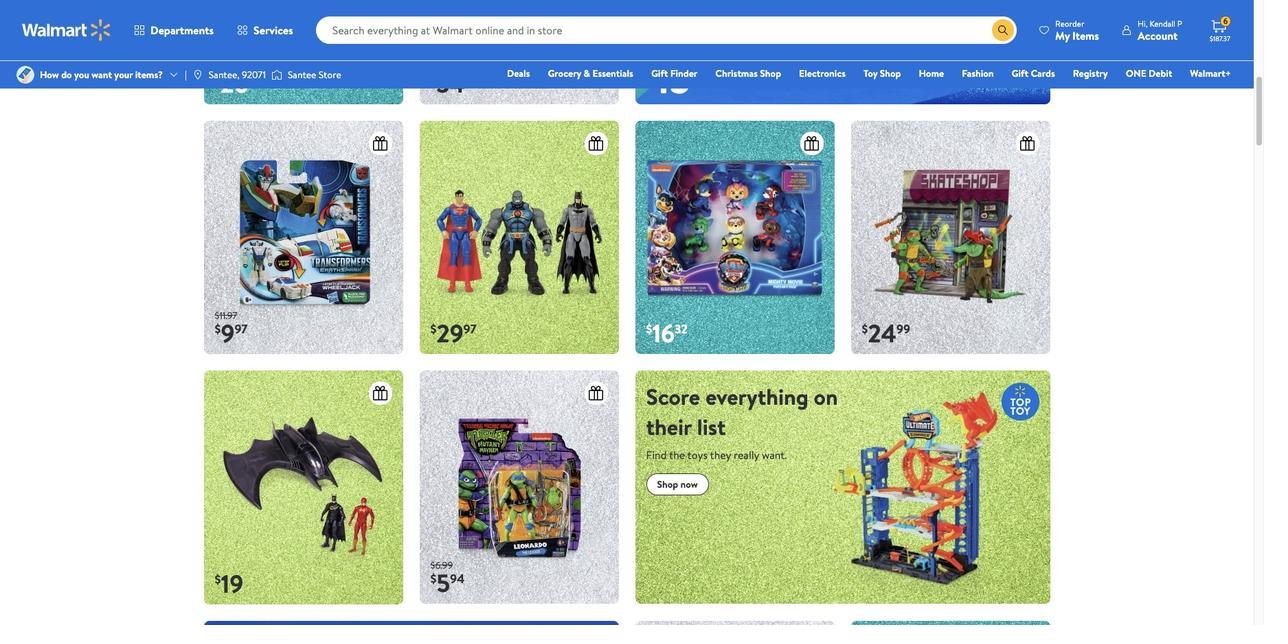 Task type: vqa. For each thing, say whether or not it's contained in the screenshot.
$11.97 $ 9 97
yes



Task type: describe. For each thing, give the bounding box(es) containing it.
&
[[584, 67, 590, 80]]

hi, kendall p account
[[1138, 18, 1183, 43]]

your
[[114, 68, 133, 82]]

my
[[1055, 28, 1070, 43]]

walmart+
[[1190, 67, 1231, 80]]

walmart image
[[22, 19, 111, 41]]

gift for gift cards
[[1012, 67, 1029, 80]]

walmart+ link
[[1184, 66, 1237, 81]]

 image for how do you want your items?
[[16, 66, 34, 84]]

departments
[[150, 23, 214, 38]]

santee,
[[209, 68, 240, 82]]

16
[[652, 317, 675, 351]]

34
[[437, 67, 465, 101]]

29
[[437, 317, 463, 351]]

97 for 15
[[690, 59, 711, 85]]

santee, 92071
[[209, 68, 266, 82]]

dc comics batman and superman vs. darkseid 12-inch action figure 3-pack image
[[419, 121, 619, 355]]

everything
[[706, 382, 809, 412]]

santee store
[[288, 68, 341, 82]]

essentials
[[593, 67, 633, 80]]

reorder my items
[[1055, 18, 1099, 43]]

p
[[1178, 18, 1183, 29]]

registry link
[[1067, 66, 1114, 81]]

one debit link
[[1120, 66, 1179, 81]]

32
[[675, 321, 688, 338]]

$ inside $ 34 99
[[430, 71, 437, 88]]

$ inside $ 29 97
[[430, 321, 437, 338]]

how
[[40, 68, 59, 82]]

$6.99
[[430, 559, 453, 573]]

now
[[681, 478, 698, 492]]

home link
[[913, 66, 950, 81]]

94
[[450, 571, 465, 588]]

5
[[437, 567, 450, 601]]

$ 29 97
[[430, 317, 477, 351]]

6 $187.37
[[1210, 15, 1231, 43]]

toy
[[864, 67, 878, 80]]

Walmart Site-Wide search field
[[316, 16, 1017, 44]]

gift cards
[[1012, 67, 1055, 80]]

shop now
[[657, 478, 698, 492]]

hi,
[[1138, 18, 1148, 29]]

toys
[[688, 448, 708, 463]]

electronics link
[[793, 66, 852, 81]]

store
[[319, 68, 341, 82]]

want.
[[762, 448, 787, 463]]

19
[[221, 568, 243, 602]]

gift for gift finder
[[651, 67, 668, 80]]

score
[[646, 382, 700, 412]]

how do you want your items?
[[40, 68, 163, 82]]

teenage mutant ninja turtles mutant figure 2 pk - mikey vs leatherhead image
[[851, 121, 1050, 355]]

$ inside $ 19
[[215, 572, 221, 589]]

9
[[221, 317, 235, 351]]

christmas shop link
[[709, 66, 788, 81]]

$ 19
[[215, 568, 243, 602]]

they
[[710, 448, 731, 463]]

departments button
[[122, 14, 225, 47]]

$ inside $11.97 $ 9 97
[[215, 321, 221, 338]]

$ inside $29.47 $ 15 97
[[646, 59, 656, 85]]

 image for santee store
[[271, 68, 282, 82]]

$29.47 $ 15 97
[[646, 45, 711, 106]]

grocery & essentials
[[548, 67, 633, 80]]

santee
[[288, 68, 316, 82]]

toy shop
[[864, 67, 901, 80]]

shop inside button
[[657, 478, 678, 492]]

paw patrol: the mighty movie, 6 -piece toy figure pack, for kids ages 3+ image
[[635, 121, 834, 355]]

services button
[[225, 14, 305, 47]]

want
[[92, 68, 112, 82]]

really
[[734, 448, 759, 463]]



Task type: locate. For each thing, give the bounding box(es) containing it.
electronics
[[799, 67, 846, 80]]

97 inside $11.97 $ 9 97
[[235, 321, 248, 338]]

fashion
[[962, 67, 994, 80]]

$29.99
[[215, 59, 242, 73]]

christmas
[[715, 67, 758, 80]]

 image
[[16, 66, 34, 84], [271, 68, 282, 82], [192, 69, 203, 80], [635, 371, 1050, 605]]

24
[[868, 317, 897, 351]]

$ 16 32
[[646, 317, 688, 351]]

find
[[646, 448, 667, 463]]

$ inside $6.99 $ 5 94
[[430, 571, 437, 588]]

gift down $29.47
[[651, 67, 668, 80]]

the
[[669, 448, 685, 463]]

debit
[[1149, 67, 1172, 80]]

one
[[1126, 67, 1147, 80]]

reorder
[[1055, 18, 1085, 29]]

shop right toy
[[880, 67, 901, 80]]

0 horizontal spatial gift
[[651, 67, 668, 80]]

99 inside '$29.99 $ 20 99'
[[249, 71, 263, 88]]

2 horizontal spatial 99
[[897, 321, 910, 338]]

home
[[919, 67, 944, 80]]

99 inside the $ 24 99
[[897, 321, 910, 338]]

items
[[1073, 28, 1099, 43]]

their
[[646, 412, 692, 443]]

gift cards link
[[1006, 66, 1061, 81]]

gift left "cards" on the top right of the page
[[1012, 67, 1029, 80]]

shop now button
[[646, 474, 709, 496]]

dc comics: the flash ultimate batwing set, with 2 action figures image
[[204, 371, 403, 606]]

services
[[254, 23, 293, 38]]

$11.97 $ 9 97
[[215, 309, 248, 351]]

15
[[656, 52, 690, 106]]

teenage mutant ninja turtles: mutant mayhem 4.5" leonardo basic action figure by playmates toys image
[[419, 371, 619, 605]]

gift finder
[[651, 67, 698, 80]]

$ inside $ 16 32
[[646, 321, 652, 338]]

gift
[[651, 67, 668, 80], [1012, 67, 1029, 80]]

1 gift from the left
[[651, 67, 668, 80]]

0 horizontal spatial 99
[[249, 71, 263, 88]]

92071
[[242, 68, 266, 82]]

97 inside $ 29 97
[[463, 321, 477, 338]]

$29.99 $ 20 99
[[215, 59, 263, 101]]

99
[[249, 71, 263, 88], [465, 71, 479, 88], [897, 321, 910, 338]]

you
[[74, 68, 89, 82]]

fashion link
[[956, 66, 1000, 81]]

shop
[[760, 67, 781, 80], [880, 67, 901, 80], [657, 478, 678, 492]]

99 for 34
[[465, 71, 479, 88]]

Search search field
[[316, 16, 1017, 44]]

2 gift from the left
[[1012, 67, 1029, 80]]

shop for christmas shop
[[760, 67, 781, 80]]

on
[[814, 382, 838, 412]]

1 horizontal spatial shop
[[760, 67, 781, 80]]

items?
[[135, 68, 163, 82]]

kendall
[[1150, 18, 1176, 29]]

1 horizontal spatial 97
[[463, 321, 477, 338]]

$6.99 $ 5 94
[[430, 559, 465, 601]]

0 horizontal spatial shop
[[657, 478, 678, 492]]

toy shop link
[[858, 66, 907, 81]]

$ 34 99
[[430, 67, 479, 101]]

$ inside '$29.99 $ 20 99'
[[215, 71, 221, 88]]

$29.47
[[646, 45, 685, 63]]

$187.37
[[1210, 34, 1231, 43]]

20
[[221, 67, 249, 101]]

0 horizontal spatial 97
[[235, 321, 248, 338]]

1 horizontal spatial gift
[[1012, 67, 1029, 80]]

99 inside $ 34 99
[[465, 71, 479, 88]]

6
[[1223, 15, 1228, 27]]

cards
[[1031, 67, 1055, 80]]

97
[[690, 59, 711, 85], [235, 321, 248, 338], [463, 321, 477, 338]]

$ inside the $ 24 99
[[862, 321, 868, 338]]

|
[[185, 68, 187, 82]]

christmas shop
[[715, 67, 781, 80]]

 image for santee, 92071
[[192, 69, 203, 80]]

99 for 24
[[897, 321, 910, 338]]

list
[[697, 412, 726, 443]]

shop for toy shop
[[880, 67, 901, 80]]

$11.97
[[215, 309, 237, 323]]

$ 24 99
[[862, 317, 910, 351]]

deals link
[[501, 66, 536, 81]]

registry
[[1073, 67, 1108, 80]]

account
[[1138, 28, 1178, 43]]

one debit
[[1126, 67, 1172, 80]]

deals
[[507, 67, 530, 80]]

shop left now
[[657, 478, 678, 492]]

shop right christmas
[[760, 67, 781, 80]]

97 inside $29.47 $ 15 97
[[690, 59, 711, 85]]

score everything on their list find the toys they really want.
[[646, 382, 838, 463]]

finder
[[670, 67, 698, 80]]

97 for 9
[[235, 321, 248, 338]]

transformers: earthspark 1 step flip changer wheeljack kids toy action figure for boys and girls (6") image
[[204, 121, 403, 355]]

grocery & essentials link
[[542, 66, 640, 81]]

search icon image
[[998, 25, 1009, 36]]

do
[[61, 68, 72, 82]]

2 horizontal spatial shop
[[880, 67, 901, 80]]

2 horizontal spatial 97
[[690, 59, 711, 85]]

1 horizontal spatial 99
[[465, 71, 479, 88]]

grocery
[[548, 67, 581, 80]]

gift finder link
[[645, 66, 704, 81]]



